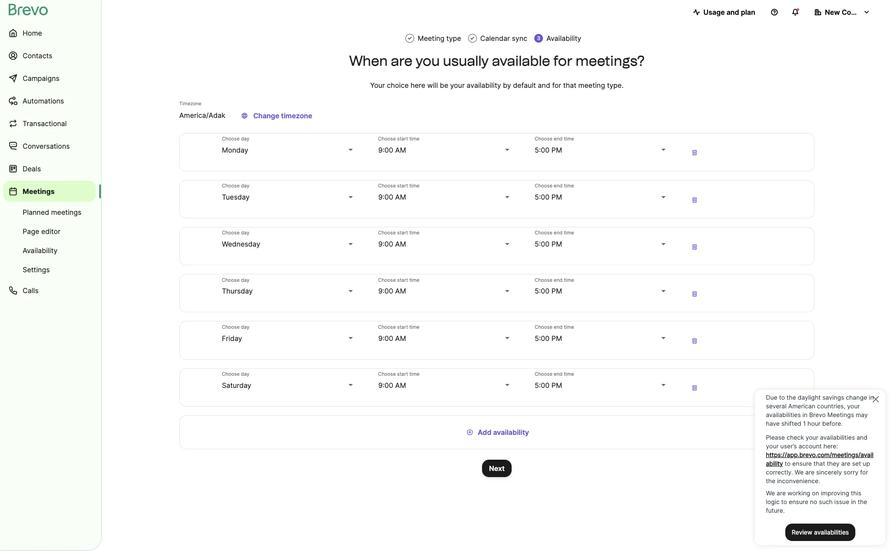 Task type: locate. For each thing, give the bounding box(es) containing it.
remove range image for saturday
[[690, 383, 700, 394]]

5:00 pm for wednesday
[[535, 240, 563, 249]]

remove range image for monday
[[690, 148, 700, 158]]

delete inside remove range icon
[[692, 196, 699, 204]]

4 5:00 from the top
[[535, 287, 550, 296]]

1 5:00 pm from the top
[[535, 146, 563, 155]]

delete for saturday
[[692, 384, 699, 393]]

4 delete button from the top
[[687, 285, 704, 302]]

0 vertical spatial and
[[727, 8, 740, 17]]

3 9:00 am field from the top
[[379, 239, 512, 250]]

deals
[[23, 165, 41, 173]]

Thursday field
[[222, 286, 355, 297]]

2 5:00 from the top
[[535, 193, 550, 202]]

calendar
[[481, 34, 510, 43]]

3 5:00 pm field from the top
[[535, 239, 668, 250]]

delete button for wednesday
[[687, 238, 704, 255]]

delete button for friday
[[687, 332, 704, 349]]

1 5:00 from the top
[[535, 146, 550, 155]]

5 5:00 pm field from the top
[[535, 333, 668, 344]]

Friday field
[[222, 333, 355, 344]]

pm for monday
[[552, 146, 563, 155]]

2 pm from the top
[[552, 193, 563, 202]]

here
[[411, 81, 426, 90]]

5:00 for tuesday
[[535, 193, 550, 202]]

america/adak
[[179, 111, 226, 120]]

2 5:00 pm field from the top
[[535, 192, 668, 203]]

monday
[[222, 146, 248, 155]]

available
[[492, 53, 551, 69]]

1 horizontal spatial and
[[727, 8, 740, 17]]

2 9:00 from the top
[[379, 193, 394, 202]]

no color image
[[408, 35, 413, 41]]

planned
[[23, 208, 49, 217]]

5:00 pm
[[535, 146, 563, 155], [535, 193, 563, 202], [535, 240, 563, 249], [535, 287, 563, 296], [535, 334, 563, 343], [535, 381, 563, 390]]

9:00
[[379, 146, 394, 155], [379, 193, 394, 202], [379, 240, 394, 249], [379, 287, 394, 296], [379, 334, 394, 343], [379, 381, 394, 390]]

1 remove range image from the top
[[690, 148, 700, 158]]

automations
[[23, 97, 64, 105]]

remove range image for friday
[[690, 336, 700, 347]]

6 am from the top
[[396, 381, 406, 390]]

0 vertical spatial availability
[[547, 34, 582, 43]]

2 delete from the top
[[692, 196, 699, 204]]

5 9:00 from the top
[[379, 334, 394, 343]]

4 am from the top
[[396, 287, 406, 296]]

6 9:00 am from the top
[[379, 381, 406, 390]]

3 delete from the top
[[692, 243, 699, 252]]

and left plan at the top right
[[727, 8, 740, 17]]

check right 'type' at the top right of page
[[470, 35, 476, 41]]

page
[[23, 227, 39, 236]]

6 pm from the top
[[552, 381, 563, 390]]

9:00 am field for friday
[[379, 333, 512, 344]]

3 5:00 from the top
[[535, 240, 550, 249]]

1 delete button from the top
[[687, 144, 704, 161]]

availability
[[467, 81, 502, 90], [494, 428, 530, 437]]

am for saturday
[[396, 381, 406, 390]]

usage
[[704, 8, 726, 17]]

conversations
[[23, 142, 70, 151]]

for left that at the right top of the page
[[553, 81, 562, 90]]

5:00 for wednesday
[[535, 240, 550, 249]]

default
[[514, 81, 536, 90]]

6 9:00 from the top
[[379, 381, 394, 390]]

4 delete from the top
[[692, 290, 699, 299]]

are
[[391, 53, 413, 69]]

availability left by
[[467, 81, 502, 90]]

when are you usually available for meetings?
[[349, 53, 645, 69]]

usage and plan button
[[687, 3, 763, 21]]

you
[[416, 53, 440, 69]]

no color image containing check
[[470, 35, 476, 41]]

1 vertical spatial no color image
[[465, 428, 476, 438]]

3 delete button from the top
[[687, 238, 704, 255]]

your
[[451, 81, 465, 90]]

4 9:00 am field from the top
[[379, 286, 512, 297]]

pm for tuesday
[[552, 193, 563, 202]]

timezone
[[179, 101, 202, 107]]

3 remove range image from the top
[[690, 289, 700, 300]]

company
[[843, 8, 875, 17]]

left image
[[239, 110, 250, 121]]

check for calendar
[[470, 35, 476, 41]]

6 9:00 am field from the top
[[379, 381, 512, 391]]

1 delete from the top
[[692, 149, 699, 157]]

plan
[[742, 8, 756, 17]]

6 5:00 from the top
[[535, 381, 550, 390]]

2 9:00 am from the top
[[379, 193, 406, 202]]

new company button
[[808, 3, 878, 21]]

3 am from the top
[[396, 240, 406, 249]]

5:00 for thursday
[[535, 287, 550, 296]]

transactional link
[[3, 113, 96, 134]]

meetings
[[51, 208, 81, 217]]

4 remove range image from the top
[[690, 336, 700, 347]]

planned meetings
[[23, 208, 81, 217]]

wednesday
[[222, 240, 260, 249]]

sync
[[512, 34, 528, 43]]

no color image left add
[[465, 428, 476, 438]]

1 horizontal spatial check
[[470, 35, 476, 41]]

5 pm from the top
[[552, 334, 563, 343]]

and right default
[[538, 81, 551, 90]]

that
[[564, 81, 577, 90]]

5 5:00 from the top
[[535, 334, 550, 343]]

1 vertical spatial availability
[[494, 428, 530, 437]]

check left meeting
[[408, 35, 413, 41]]

contacts link
[[3, 45, 96, 66]]

and inside button
[[727, 8, 740, 17]]

0 horizontal spatial and
[[538, 81, 551, 90]]

availability link
[[3, 242, 96, 260]]

no color image
[[470, 35, 476, 41], [465, 428, 476, 438]]

9:00 am field for tuesday
[[379, 192, 512, 203]]

5:00 pm for tuesday
[[535, 193, 563, 202]]

delete
[[692, 149, 699, 157], [692, 196, 699, 204], [692, 243, 699, 252], [692, 290, 699, 299], [692, 337, 699, 346], [692, 384, 699, 393]]

and
[[727, 8, 740, 17], [538, 81, 551, 90]]

settings link
[[3, 261, 96, 279]]

1 9:00 am field from the top
[[379, 145, 512, 155]]

availability right add
[[494, 428, 530, 437]]

3 9:00 from the top
[[379, 240, 394, 249]]

1 vertical spatial for
[[553, 81, 562, 90]]

remove range image for wednesday
[[690, 242, 700, 252]]

type
[[447, 34, 462, 43]]

contacts
[[23, 51, 52, 60]]

9:00 am field for saturday
[[379, 381, 512, 391]]

4 5:00 pm from the top
[[535, 287, 563, 296]]

1 horizontal spatial availability
[[547, 34, 582, 43]]

thursday
[[222, 287, 253, 296]]

page editor
[[23, 227, 61, 236]]

5 am from the top
[[396, 334, 406, 343]]

1 pm from the top
[[552, 146, 563, 155]]

no color image right 'type' at the top right of page
[[470, 35, 476, 41]]

deals link
[[3, 159, 96, 179]]

5:00 for monday
[[535, 146, 550, 155]]

5 5:00 pm from the top
[[535, 334, 563, 343]]

5:00 pm for friday
[[535, 334, 563, 343]]

1 vertical spatial and
[[538, 81, 551, 90]]

1 5:00 pm field from the top
[[535, 145, 668, 155]]

2 check from the left
[[470, 35, 476, 41]]

for
[[554, 53, 573, 69], [553, 81, 562, 90]]

5 9:00 am from the top
[[379, 334, 406, 343]]

4 5:00 pm field from the top
[[535, 286, 668, 297]]

3 pm from the top
[[552, 240, 563, 249]]

1 9:00 from the top
[[379, 146, 394, 155]]

2 9:00 am field from the top
[[379, 192, 512, 203]]

editor
[[41, 227, 61, 236]]

0 horizontal spatial check
[[408, 35, 413, 41]]

5 delete button from the top
[[687, 332, 704, 349]]

am
[[396, 146, 406, 155], [396, 193, 406, 202], [396, 240, 406, 249], [396, 287, 406, 296], [396, 334, 406, 343], [396, 381, 406, 390]]

6 delete from the top
[[692, 384, 699, 393]]

3
[[537, 35, 541, 41]]

9:00 am
[[379, 146, 406, 155], [379, 193, 406, 202], [379, 240, 406, 249], [379, 287, 406, 296], [379, 334, 406, 343], [379, 381, 406, 390]]

meetings link
[[3, 181, 96, 202]]

pm
[[552, 146, 563, 155], [552, 193, 563, 202], [552, 240, 563, 249], [552, 287, 563, 296], [552, 334, 563, 343], [552, 381, 563, 390]]

6 delete button from the top
[[687, 379, 704, 397]]

campaigns
[[23, 74, 59, 83]]

1 am from the top
[[396, 146, 406, 155]]

Saturday field
[[222, 381, 355, 391]]

am for wednesday
[[396, 240, 406, 249]]

0 horizontal spatial availability
[[23, 246, 58, 255]]

4 9:00 from the top
[[379, 287, 394, 296]]

5 remove range image from the top
[[690, 383, 700, 394]]

5 delete from the top
[[692, 337, 699, 346]]

campaigns link
[[3, 68, 96, 89]]

remove range image
[[690, 148, 700, 158], [690, 242, 700, 252], [690, 289, 700, 300], [690, 336, 700, 347], [690, 383, 700, 394]]

delete for tuesday
[[692, 196, 699, 204]]

check
[[408, 35, 413, 41], [470, 35, 476, 41]]

availability
[[547, 34, 582, 43], [23, 246, 58, 255]]

2 delete button from the top
[[687, 191, 704, 208]]

will
[[428, 81, 438, 90]]

5:00 PM field
[[535, 145, 668, 155], [535, 192, 668, 203], [535, 239, 668, 250], [535, 286, 668, 297], [535, 333, 668, 344], [535, 381, 668, 391]]

3 9:00 am from the top
[[379, 240, 406, 249]]

Wednesday field
[[222, 239, 355, 250]]

for up that at the right top of the page
[[554, 53, 573, 69]]

5:00
[[535, 146, 550, 155], [535, 193, 550, 202], [535, 240, 550, 249], [535, 287, 550, 296], [535, 334, 550, 343], [535, 381, 550, 390]]

5 9:00 am field from the top
[[379, 333, 512, 344]]

availability down "page editor"
[[23, 246, 58, 255]]

9:00 AM field
[[379, 145, 512, 155], [379, 192, 512, 203], [379, 239, 512, 250], [379, 286, 512, 297], [379, 333, 512, 344], [379, 381, 512, 391]]

9:00 for friday
[[379, 334, 394, 343]]

when
[[349, 53, 388, 69]]

pm for wednesday
[[552, 240, 563, 249]]

1 9:00 am from the top
[[379, 146, 406, 155]]

9:00 am field for monday
[[379, 145, 512, 155]]

delete for thursday
[[692, 290, 699, 299]]

9:00 for saturday
[[379, 381, 394, 390]]

2 5:00 pm from the top
[[535, 193, 563, 202]]

4 pm from the top
[[552, 287, 563, 296]]

saturday
[[222, 381, 251, 390]]

6 5:00 pm from the top
[[535, 381, 563, 390]]

2 remove range image from the top
[[690, 242, 700, 252]]

4 9:00 am from the top
[[379, 287, 406, 296]]

3 5:00 pm from the top
[[535, 240, 563, 249]]

availability right 3
[[547, 34, 582, 43]]

6 5:00 pm field from the top
[[535, 381, 668, 391]]

delete button for thursday
[[687, 285, 704, 302]]

timezone
[[281, 111, 313, 120]]

2 am from the top
[[396, 193, 406, 202]]

9:00 am for friday
[[379, 334, 406, 343]]

0 vertical spatial no color image
[[470, 35, 476, 41]]

1 check from the left
[[408, 35, 413, 41]]

delete button
[[687, 144, 704, 161], [687, 191, 704, 208], [687, 238, 704, 255], [687, 285, 704, 302], [687, 332, 704, 349], [687, 379, 704, 397]]

delete button for monday
[[687, 144, 704, 161]]



Task type: describe. For each thing, give the bounding box(es) containing it.
home
[[23, 29, 42, 37]]

settings
[[23, 266, 50, 274]]

choice
[[387, 81, 409, 90]]

9:00 for wednesday
[[379, 240, 394, 249]]

check for meeting
[[408, 35, 413, 41]]

usage and plan
[[704, 8, 756, 17]]

meeting
[[579, 81, 606, 90]]

calls link
[[3, 280, 96, 301]]

5:00 pm field for wednesday
[[535, 239, 668, 250]]

add_circle_outline add availability
[[467, 428, 530, 437]]

remove range image
[[690, 195, 700, 205]]

5:00 pm for saturday
[[535, 381, 563, 390]]

usually
[[443, 53, 489, 69]]

am for monday
[[396, 146, 406, 155]]

language
[[241, 111, 248, 120]]

add
[[478, 428, 492, 437]]

meeting
[[418, 34, 445, 43]]

9:00 am field for thursday
[[379, 286, 512, 297]]

automations link
[[3, 91, 96, 111]]

pm for saturday
[[552, 381, 563, 390]]

5:00 pm field for saturday
[[535, 381, 668, 391]]

page editor link
[[3, 223, 96, 240]]

no color image containing add_circle_outline
[[465, 428, 476, 438]]

5:00 pm field for thursday
[[535, 286, 668, 297]]

9:00 for monday
[[379, 146, 394, 155]]

conversations link
[[3, 136, 96, 157]]

be
[[440, 81, 449, 90]]

add_circle_outline
[[467, 428, 474, 437]]

9:00 for thursday
[[379, 287, 394, 296]]

0 vertical spatial for
[[554, 53, 573, 69]]

transactional
[[23, 119, 67, 128]]

9:00 am for wednesday
[[379, 240, 406, 249]]

friday
[[222, 334, 242, 343]]

pm for thursday
[[552, 287, 563, 296]]

tuesday
[[222, 193, 250, 202]]

type.
[[608, 81, 624, 90]]

delete for friday
[[692, 337, 699, 346]]

delete for wednesday
[[692, 243, 699, 252]]

Tuesday field
[[222, 192, 355, 203]]

am for tuesday
[[396, 193, 406, 202]]

delete for monday
[[692, 149, 699, 157]]

9:00 am field for wednesday
[[379, 239, 512, 250]]

pm for friday
[[552, 334, 563, 343]]

delete button for saturday
[[687, 379, 704, 397]]

5:00 for saturday
[[535, 381, 550, 390]]

your choice here will be your availability by default and for that meeting type.
[[370, 81, 624, 90]]

5:00 pm for monday
[[535, 146, 563, 155]]

am for thursday
[[396, 287, 406, 296]]

change
[[253, 111, 280, 120]]

change timezone
[[253, 111, 313, 120]]

meeting type
[[418, 34, 462, 43]]

9:00 am for monday
[[379, 146, 406, 155]]

9:00 am for saturday
[[379, 381, 406, 390]]

9:00 for tuesday
[[379, 193, 394, 202]]

planned meetings link
[[3, 204, 96, 221]]

next button
[[482, 460, 512, 478]]

meetings?
[[576, 53, 645, 69]]

new company
[[826, 8, 875, 17]]

new
[[826, 8, 841, 17]]

1 vertical spatial availability
[[23, 246, 58, 255]]

remove range image for thursday
[[690, 289, 700, 300]]

5:00 pm for thursday
[[535, 287, 563, 296]]

calendar sync
[[481, 34, 528, 43]]

your
[[370, 81, 385, 90]]

am for friday
[[396, 334, 406, 343]]

5:00 pm field for monday
[[535, 145, 668, 155]]

next
[[489, 465, 505, 473]]

meetings
[[23, 187, 55, 196]]

5:00 pm field for friday
[[535, 333, 668, 344]]

5:00 for friday
[[535, 334, 550, 343]]

by
[[503, 81, 512, 90]]

delete button for tuesday
[[687, 191, 704, 208]]

0 vertical spatial availability
[[467, 81, 502, 90]]

9:00 am for thursday
[[379, 287, 406, 296]]

5:00 pm field for tuesday
[[535, 192, 668, 203]]

calls
[[23, 287, 39, 295]]

Monday field
[[222, 145, 355, 155]]

home link
[[3, 23, 96, 44]]

9:00 am for tuesday
[[379, 193, 406, 202]]



Task type: vqa. For each thing, say whether or not it's contained in the screenshot.
Tuesday field
yes



